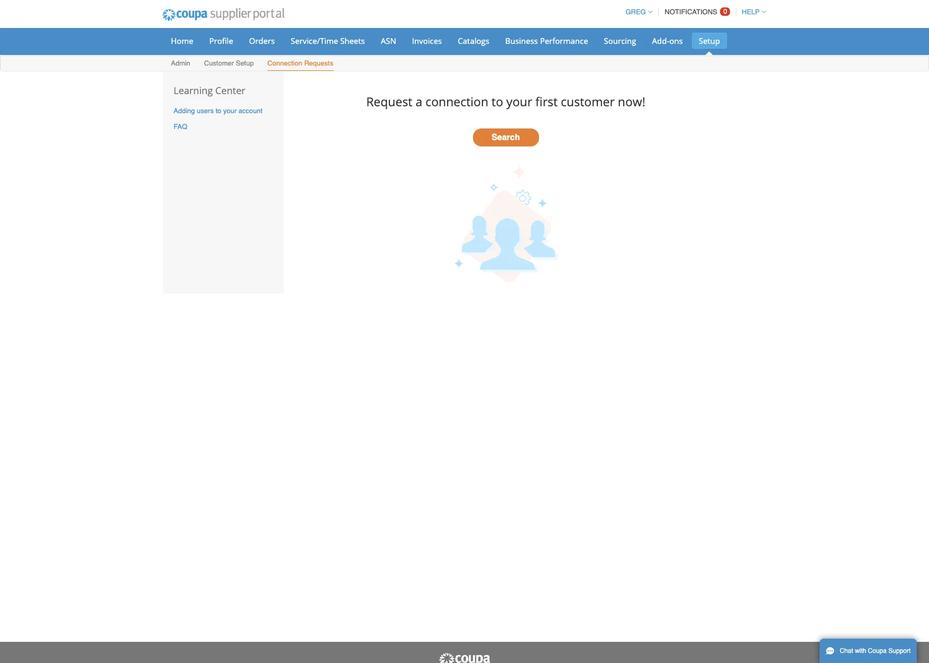 Task type: locate. For each thing, give the bounding box(es) containing it.
service/time sheets link
[[284, 33, 372, 49]]

your left first
[[507, 93, 533, 110]]

account
[[239, 107, 263, 115]]

home
[[171, 35, 194, 46]]

sourcing link
[[597, 33, 644, 49]]

adding users to your account
[[174, 107, 263, 115]]

help link
[[737, 8, 767, 16]]

greg link
[[621, 8, 653, 16]]

1 vertical spatial setup
[[236, 59, 254, 67]]

navigation containing notifications 0
[[621, 2, 767, 22]]

center
[[215, 84, 246, 97]]

setup link
[[692, 33, 727, 49]]

sheets
[[340, 35, 365, 46]]

0 horizontal spatial coupa supplier portal image
[[155, 2, 292, 28]]

help
[[742, 8, 760, 16]]

business performance
[[506, 35, 588, 46]]

customer
[[204, 59, 234, 67]]

with
[[855, 648, 867, 655]]

adding users to your account link
[[174, 107, 263, 115]]

1 horizontal spatial setup
[[699, 35, 721, 46]]

search
[[492, 133, 520, 143]]

requests
[[304, 59, 333, 67]]

to
[[492, 93, 504, 110], [216, 107, 221, 115]]

to up search button
[[492, 93, 504, 110]]

catalogs
[[458, 35, 490, 46]]

setup
[[699, 35, 721, 46], [236, 59, 254, 67]]

coupa supplier portal image
[[155, 2, 292, 28], [438, 653, 491, 664]]

support
[[889, 648, 911, 655]]

add-ons
[[653, 35, 683, 46]]

performance
[[540, 35, 588, 46]]

setup right customer on the left
[[236, 59, 254, 67]]

0 horizontal spatial setup
[[236, 59, 254, 67]]

admin
[[171, 59, 191, 67]]

setup down notifications 0
[[699, 35, 721, 46]]

now!
[[618, 93, 646, 110]]

0 horizontal spatial your
[[223, 107, 237, 115]]

0
[[724, 7, 728, 15]]

request
[[366, 93, 413, 110]]

service/time sheets
[[291, 35, 365, 46]]

adding
[[174, 107, 195, 115]]

customer
[[561, 93, 615, 110]]

home link
[[164, 33, 200, 49]]

chat with coupa support button
[[820, 640, 918, 664]]

greg
[[626, 8, 646, 16]]

navigation
[[621, 2, 767, 22]]

profile link
[[203, 33, 240, 49]]

1 horizontal spatial coupa supplier portal image
[[438, 653, 491, 664]]

add-ons link
[[646, 33, 690, 49]]

invoices
[[412, 35, 442, 46]]

to right users
[[216, 107, 221, 115]]

your
[[507, 93, 533, 110], [223, 107, 237, 115]]

your down center
[[223, 107, 237, 115]]

add-
[[653, 35, 670, 46]]



Task type: vqa. For each thing, say whether or not it's contained in the screenshot.
right 'Coupa Supplier Portal' IMAGE
yes



Task type: describe. For each thing, give the bounding box(es) containing it.
notifications 0
[[665, 7, 728, 16]]

faq
[[174, 123, 187, 131]]

customer setup
[[204, 59, 254, 67]]

connection requests link
[[267, 57, 334, 71]]

users
[[197, 107, 214, 115]]

1 horizontal spatial your
[[507, 93, 533, 110]]

a
[[416, 93, 423, 110]]

search button
[[473, 129, 539, 147]]

profile
[[209, 35, 233, 46]]

0 vertical spatial coupa supplier portal image
[[155, 2, 292, 28]]

request a connection to your first customer now!
[[366, 93, 646, 110]]

1 vertical spatial coupa supplier portal image
[[438, 653, 491, 664]]

1 horizontal spatial to
[[492, 93, 504, 110]]

first
[[536, 93, 558, 110]]

ons
[[670, 35, 683, 46]]

catalogs link
[[451, 33, 497, 49]]

connection
[[268, 59, 302, 67]]

faq link
[[174, 123, 187, 131]]

0 vertical spatial setup
[[699, 35, 721, 46]]

admin link
[[170, 57, 191, 71]]

0 horizontal spatial to
[[216, 107, 221, 115]]

coupa
[[869, 648, 887, 655]]

chat with coupa support
[[840, 648, 911, 655]]

invoices link
[[405, 33, 449, 49]]

connection
[[426, 93, 489, 110]]

asn link
[[374, 33, 403, 49]]

asn
[[381, 35, 396, 46]]

customer setup link
[[204, 57, 254, 71]]

sourcing
[[604, 35, 637, 46]]

business
[[506, 35, 538, 46]]

learning
[[174, 84, 213, 97]]

orders link
[[242, 33, 282, 49]]

service/time
[[291, 35, 338, 46]]

business performance link
[[499, 33, 595, 49]]

chat
[[840, 648, 854, 655]]

notifications
[[665, 8, 718, 16]]

learning center
[[174, 84, 246, 97]]

orders
[[249, 35, 275, 46]]

connection requests
[[268, 59, 333, 67]]



